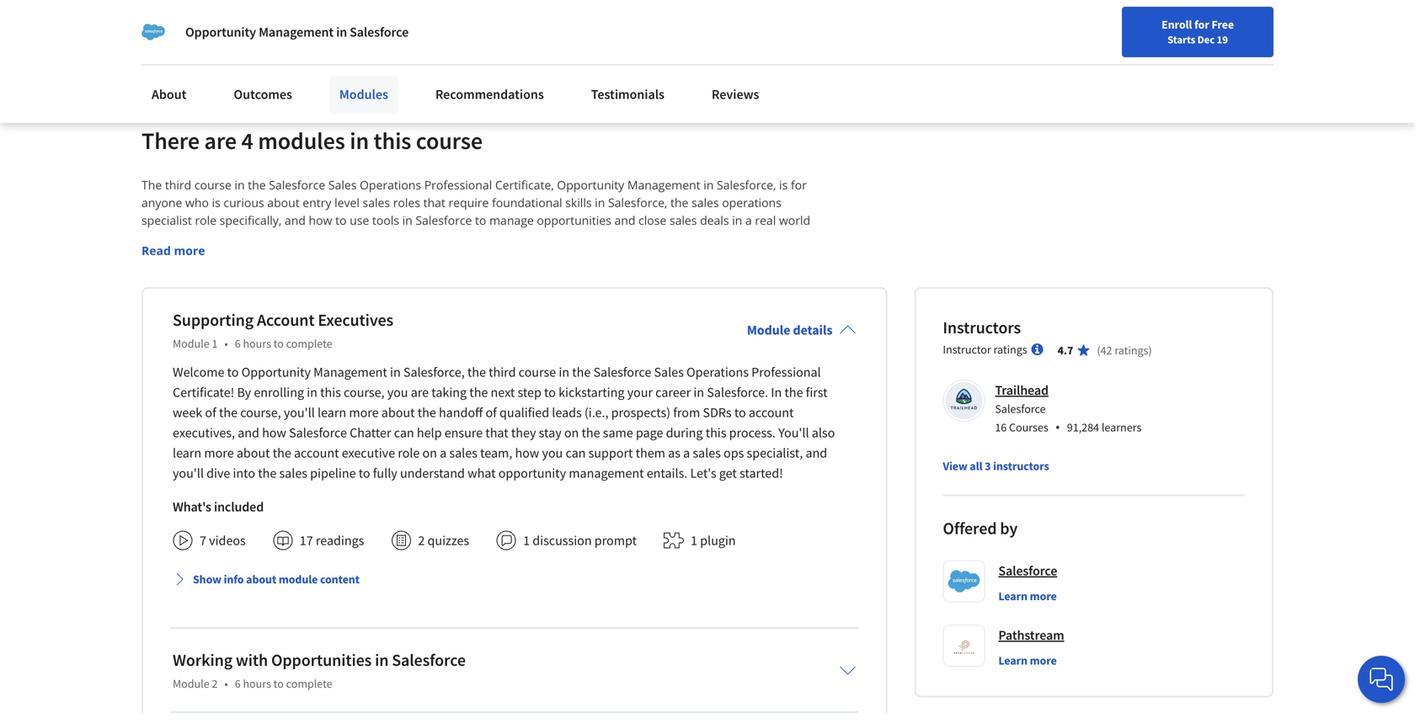 Task type: describe. For each thing, give the bounding box(es) containing it.
0 horizontal spatial this
[[320, 384, 341, 401]]

1 vertical spatial on
[[564, 425, 579, 442]]

salesforce inside working with opportunities in salesforce module 2 • 6 hours to complete
[[392, 650, 466, 671]]

trailhead salesforce 16 courses • 91,284 learners
[[995, 382, 1142, 437]]

chat with us image
[[1368, 666, 1395, 693]]

hours inside supporting account executives module 1 • 6 hours to complete
[[243, 336, 271, 352]]

to right step
[[544, 384, 556, 401]]

your inside welcome to opportunity management in salesforce, the third course in the salesforce sales operations professional certificate! by enrolling in this course, you are taking the next step to kickstarting your career in salesforce. in the first week of the course, you'll learn more about the handoff of qualified leads (i.e., prospects) from sdrs to account executives, and how salesforce chatter can help ensure that they stay on the same page during this process. you'll also learn more about the account executive role on a sales team, how you can support them as a sales ops specialist, and you'll dive into the sales pipeline to fully understand what opportunity management entails. let's get started!
[[627, 384, 653, 401]]

17 readings
[[300, 533, 364, 550]]

the down by
[[219, 405, 238, 421]]

opportunities
[[537, 213, 612, 229]]

same
[[603, 425, 633, 442]]

anyone
[[142, 195, 182, 211]]

media
[[269, 21, 304, 38]]

info
[[224, 572, 244, 587]]

by
[[1000, 518, 1018, 539]]

0 horizontal spatial is
[[212, 195, 221, 211]]

they
[[511, 425, 536, 442]]

page
[[636, 425, 663, 442]]

2 inside working with opportunities in salesforce module 2 • 6 hours to complete
[[212, 677, 218, 692]]

the up 'handoff'
[[468, 364, 486, 381]]

more inside the third course in the salesforce sales operations professional certificate, opportunity management in salesforce, is for anyone who is curious about entry level sales roles that require foundational skills in salesforce, the sales operations specialist role specifically, and how to use tools in salesforce to manage opportunities and close sales deals in a real world business setting. read more
[[174, 243, 205, 259]]

1 horizontal spatial course,
[[344, 384, 385, 401]]

and down "also"
[[806, 445, 827, 462]]

learn more for salesforce
[[999, 589, 1057, 604]]

welcome
[[173, 364, 224, 381]]

courses
[[1009, 420, 1049, 435]]

professional inside welcome to opportunity management in salesforce, the third course in the salesforce sales operations professional certificate! by enrolling in this course, you are taking the next step to kickstarting your career in salesforce. in the first week of the course, you'll learn more about the handoff of qualified leads (i.e., prospects) from sdrs to account executives, and how salesforce chatter can help ensure that they stay on the same page during this process. you'll also learn more about the account executive role on a sales team, how you can support them as a sales ops specialist, and you'll dive into the sales pipeline to fully understand what opportunity management entails. let's get started!
[[752, 364, 821, 381]]

step
[[518, 384, 542, 401]]

share it on social media and in your performance review
[[170, 21, 485, 38]]

sales left 'pipeline'
[[279, 465, 308, 482]]

learn for salesforce
[[999, 589, 1028, 604]]

welcome to opportunity management in salesforce, the third course in the salesforce sales operations professional certificate! by enrolling in this course, you are taking the next step to kickstarting your career in salesforce. in the first week of the course, you'll learn more about the handoff of qualified leads (i.e., prospects) from sdrs to account executives, and how salesforce chatter can help ensure that they stay on the same page during this process. you'll also learn more about the account executive role on a sales team, how you can support them as a sales ops specialist, and you'll dive into the sales pipeline to fully understand what opportunity management entails. let's get started!
[[173, 364, 835, 482]]

operations inside welcome to opportunity management in salesforce, the third course in the salesforce sales operations professional certificate! by enrolling in this course, you are taking the next step to kickstarting your career in salesforce. in the first week of the course, you'll learn more about the handoff of qualified leads (i.e., prospects) from sdrs to account executives, and how salesforce chatter can help ensure that they stay on the same page during this process. you'll also learn more about the account executive role on a sales team, how you can support them as a sales ops specialist, and you'll dive into the sales pipeline to fully understand what opportunity management entails. let's get started!
[[687, 364, 749, 381]]

to down salesforce. in the bottom of the page
[[735, 405, 746, 421]]

more up chatter
[[349, 405, 379, 421]]

module details
[[747, 322, 833, 339]]

course inside the third course in the salesforce sales operations professional certificate, opportunity management in salesforce, is for anyone who is curious about entry level sales roles that require foundational skills in salesforce, the sales operations specialist role specifically, and how to use tools in salesforce to manage opportunities and close sales deals in a real world business setting. read more
[[194, 177, 232, 193]]

for inside "enroll for free starts dec 19"
[[1195, 17, 1210, 32]]

0 horizontal spatial can
[[394, 425, 414, 442]]

pipeline
[[310, 465, 356, 482]]

more down 'salesforce' link
[[1030, 589, 1057, 604]]

prompt
[[595, 533, 637, 550]]

help
[[417, 425, 442, 442]]

about inside dropdown button
[[246, 572, 276, 587]]

discussion
[[533, 533, 592, 550]]

the down enrolling at the bottom left of page
[[273, 445, 291, 462]]

outcomes
[[234, 86, 292, 103]]

roles
[[393, 195, 420, 211]]

ensure
[[445, 425, 483, 442]]

role inside the third course in the salesforce sales operations professional certificate, opportunity management in salesforce, is for anyone who is curious about entry level sales roles that require foundational skills in salesforce, the sales operations specialist role specifically, and how to use tools in salesforce to manage opportunities and close sales deals in a real world business setting. read more
[[195, 213, 217, 229]]

pathstream link
[[999, 625, 1065, 646]]

in
[[771, 384, 782, 401]]

instructors
[[993, 459, 1049, 474]]

to down require
[[475, 213, 486, 229]]

1 for 1 discussion prompt
[[523, 533, 530, 550]]

opportunity inside welcome to opportunity management in salesforce, the third course in the salesforce sales operations professional certificate! by enrolling in this course, you are taking the next step to kickstarting your career in salesforce. in the first week of the course, you'll learn more about the handoff of qualified leads (i.e., prospects) from sdrs to account executives, and how salesforce chatter can help ensure that they stay on the same page during this process. you'll also learn more about the account executive role on a sales team, how you can support them as a sales ops specialist, and you'll dive into the sales pipeline to fully understand what opportunity management entails. let's get started!
[[242, 364, 311, 381]]

deals
[[700, 213, 729, 229]]

read more button
[[142, 242, 205, 260]]

review
[[448, 21, 485, 38]]

account
[[257, 310, 315, 331]]

salesforce inside trailhead salesforce 16 courses • 91,284 learners
[[995, 402, 1046, 417]]

0 horizontal spatial your
[[345, 21, 370, 38]]

1 vertical spatial how
[[262, 425, 286, 442]]

91,284
[[1067, 420, 1100, 435]]

2 horizontal spatial how
[[515, 445, 539, 462]]

learn more for pathstream
[[999, 654, 1057, 669]]

about
[[152, 86, 187, 103]]

sales inside welcome to opportunity management in salesforce, the third course in the salesforce sales operations professional certificate! by enrolling in this course, you are taking the next step to kickstarting your career in salesforce. in the first week of the course, you'll learn more about the handoff of qualified leads (i.e., prospects) from sdrs to account executives, and how salesforce chatter can help ensure that they stay on the same page during this process. you'll also learn more about the account executive role on a sales team, how you can support them as a sales ops specialist, and you'll dive into the sales pipeline to fully understand what opportunity management entails. let's get started!
[[654, 364, 684, 381]]

included
[[214, 499, 264, 516]]

working
[[173, 650, 233, 671]]

(i.e.,
[[585, 405, 609, 421]]

tools
[[372, 213, 399, 229]]

0 horizontal spatial a
[[440, 445, 447, 462]]

2 quizzes
[[418, 533, 469, 550]]

trailhead
[[995, 382, 1049, 399]]

chatter
[[350, 425, 391, 442]]

1 horizontal spatial is
[[779, 177, 788, 193]]

the right in on the bottom of the page
[[785, 384, 803, 401]]

1 vertical spatial you'll
[[173, 465, 204, 482]]

2 of from the left
[[486, 405, 497, 421]]

0 vertical spatial management
[[259, 24, 334, 40]]

you'll
[[779, 425, 809, 442]]

it
[[205, 21, 213, 38]]

world
[[779, 213, 811, 229]]

(
[[1097, 343, 1101, 358]]

enroll
[[1162, 17, 1192, 32]]

complete inside working with opportunities in salesforce module 2 • 6 hours to complete
[[286, 677, 332, 692]]

4
[[241, 126, 253, 156]]

stay
[[539, 425, 562, 442]]

business
[[142, 230, 190, 246]]

who
[[185, 195, 209, 211]]

setting.
[[193, 230, 233, 246]]

recommendations link
[[425, 76, 554, 113]]

what's included
[[173, 499, 264, 516]]

handoff
[[439, 405, 483, 421]]

about inside the third course in the salesforce sales operations professional certificate, opportunity management in salesforce, is for anyone who is curious about entry level sales roles that require foundational skills in salesforce, the sales operations specialist role specifically, and how to use tools in salesforce to manage opportunities and close sales deals in a real world business setting. read more
[[267, 195, 300, 211]]

view all 3 instructors button
[[943, 458, 1049, 475]]

dec
[[1198, 33, 1215, 46]]

coursera career certificate image
[[955, 0, 1236, 89]]

from
[[673, 405, 700, 421]]

real
[[755, 213, 776, 229]]

2 vertical spatial on
[[423, 445, 437, 462]]

42
[[1101, 343, 1113, 358]]

16
[[995, 420, 1007, 435]]

4.7
[[1058, 343, 1074, 358]]

videos
[[209, 533, 246, 550]]

opportunities
[[271, 650, 372, 671]]

1 horizontal spatial this
[[374, 126, 411, 156]]

understand
[[400, 465, 465, 482]]

let's
[[690, 465, 717, 482]]

trailhead link
[[995, 382, 1049, 399]]

and down by
[[238, 425, 259, 442]]

complete inside supporting account executives module 1 • 6 hours to complete
[[286, 336, 332, 352]]

salesforce, inside welcome to opportunity management in salesforce, the third course in the salesforce sales operations professional certificate! by enrolling in this course, you are taking the next step to kickstarting your career in salesforce. in the first week of the course, you'll learn more about the handoff of qualified leads (i.e., prospects) from sdrs to account executives, and how salesforce chatter can help ensure that they stay on the same page during this process. you'll also learn more about the account executive role on a sales team, how you can support them as a sales ops specialist, and you'll dive into the sales pipeline to fully understand what opportunity management entails. let's get started!
[[403, 364, 465, 381]]

1 horizontal spatial you'll
[[284, 405, 315, 421]]

show
[[193, 572, 222, 587]]

1 for 1 plugin
[[691, 533, 698, 550]]

content
[[320, 572, 360, 587]]

( 42 ratings )
[[1097, 343, 1152, 358]]

how inside the third course in the salesforce sales operations professional certificate, opportunity management in salesforce, is for anyone who is curious about entry level sales roles that require foundational skills in salesforce, the sales operations specialist role specifically, and how to use tools in salesforce to manage opportunities and close sales deals in a real world business setting. read more
[[309, 213, 332, 229]]

7 videos
[[200, 533, 246, 550]]

0 vertical spatial learn
[[318, 405, 346, 421]]

started!
[[740, 465, 783, 482]]

view
[[943, 459, 968, 474]]

more down pathstream
[[1030, 654, 1057, 669]]

third inside the third course in the salesforce sales operations professional certificate, opportunity management in salesforce, is for anyone who is curious about entry level sales roles that require foundational skills in salesforce, the sales operations specialist role specifically, and how to use tools in salesforce to manage opportunities and close sales deals in a real world business setting. read more
[[165, 177, 191, 193]]

management inside welcome to opportunity management in salesforce, the third course in the salesforce sales operations professional certificate! by enrolling in this course, you are taking the next step to kickstarting your career in salesforce. in the first week of the course, you'll learn more about the handoff of qualified leads (i.e., prospects) from sdrs to account executives, and how salesforce chatter can help ensure that they stay on the same page during this process. you'll also learn more about the account executive role on a sales team, how you can support them as a sales ops specialist, and you'll dive into the sales pipeline to fully understand what opportunity management entails. let's get started!
[[314, 364, 387, 381]]

reviews
[[712, 86, 760, 103]]

executives,
[[173, 425, 235, 442]]

recommendations
[[435, 86, 544, 103]]

english
[[1092, 19, 1133, 36]]

0 horizontal spatial ratings
[[994, 342, 1028, 357]]

1 vertical spatial you
[[542, 445, 563, 462]]

)
[[1149, 343, 1152, 358]]

testimonials
[[591, 86, 665, 103]]

get
[[719, 465, 737, 482]]

1 discussion prompt
[[523, 533, 637, 550]]

operations
[[722, 195, 782, 211]]

to inside working with opportunities in salesforce module 2 • 6 hours to complete
[[274, 677, 284, 692]]



Task type: locate. For each thing, give the bounding box(es) containing it.
about up into
[[237, 445, 270, 462]]

on down leads at bottom
[[564, 425, 579, 442]]

by
[[237, 384, 251, 401]]

how down entry
[[309, 213, 332, 229]]

account down in on the bottom of the page
[[749, 405, 794, 421]]

this down sdrs
[[706, 425, 727, 442]]

salesforce, up operations
[[717, 177, 776, 193]]

about up chatter
[[382, 405, 415, 421]]

0 horizontal spatial professional
[[424, 177, 492, 193]]

qualified
[[500, 405, 549, 421]]

0 horizontal spatial of
[[205, 405, 216, 421]]

sales up let's
[[693, 445, 721, 462]]

1 vertical spatial this
[[320, 384, 341, 401]]

0 horizontal spatial you'll
[[173, 465, 204, 482]]

a up understand
[[440, 445, 447, 462]]

6 down with
[[235, 677, 241, 692]]

instructor ratings
[[943, 342, 1028, 357]]

trailhead image
[[946, 383, 983, 420]]

plugin
[[700, 533, 736, 550]]

2 vertical spatial •
[[224, 677, 228, 692]]

are inside welcome to opportunity management in salesforce, the third course in the salesforce sales operations professional certificate! by enrolling in this course, you are taking the next step to kickstarting your career in salesforce. in the first week of the course, you'll learn more about the handoff of qualified leads (i.e., prospects) from sdrs to account executives, and how salesforce chatter can help ensure that they stay on the same page during this process. you'll also learn more about the account executive role on a sales team, how you can support them as a sales ops specialist, and you'll dive into the sales pipeline to fully understand what opportunity management entails. let's get started!
[[411, 384, 429, 401]]

2 vertical spatial management
[[314, 364, 387, 381]]

hours down account
[[243, 336, 271, 352]]

1 vertical spatial learn
[[999, 654, 1028, 669]]

1 inside supporting account executives module 1 • 6 hours to complete
[[212, 336, 218, 352]]

how down they
[[515, 445, 539, 462]]

2 down 'working'
[[212, 677, 218, 692]]

0 vertical spatial •
[[224, 336, 228, 352]]

hours inside working with opportunities in salesforce module 2 • 6 hours to complete
[[243, 677, 271, 692]]

certificate,
[[495, 177, 554, 193]]

1 horizontal spatial 1
[[523, 533, 530, 550]]

learn
[[999, 589, 1028, 604], [999, 654, 1028, 669]]

curious
[[224, 195, 264, 211]]

modules
[[258, 126, 345, 156]]

instructor
[[943, 342, 991, 357]]

2 learn more button from the top
[[999, 653, 1057, 670]]

the
[[142, 177, 162, 193]]

module down 'working'
[[173, 677, 210, 692]]

1 learn from the top
[[999, 589, 1028, 604]]

show info about module content button
[[166, 565, 366, 595]]

is right who
[[212, 195, 221, 211]]

more right read
[[174, 243, 205, 259]]

complete down opportunities
[[286, 677, 332, 692]]

sales right 'close'
[[670, 213, 697, 229]]

0 vertical spatial third
[[165, 177, 191, 193]]

0 vertical spatial opportunity
[[185, 24, 256, 40]]

them
[[636, 445, 666, 462]]

for inside the third course in the salesforce sales operations professional certificate, opportunity management in salesforce, is for anyone who is curious about entry level sales roles that require foundational skills in salesforce, the sales operations specialist role specifically, and how to use tools in salesforce to manage opportunities and close sales deals in a real world business setting. read more
[[791, 177, 807, 193]]

on right it
[[216, 21, 231, 38]]

0 horizontal spatial operations
[[360, 177, 421, 193]]

2 vertical spatial how
[[515, 445, 539, 462]]

also
[[812, 425, 835, 442]]

the up help
[[418, 405, 436, 421]]

role inside welcome to opportunity management in salesforce, the third course in the salesforce sales operations professional certificate! by enrolling in this course, you are taking the next step to kickstarting your career in salesforce. in the first week of the course, you'll learn more about the handoff of qualified leads (i.e., prospects) from sdrs to account executives, and how salesforce chatter can help ensure that they stay on the same page during this process. you'll also learn more about the account executive role on a sales team, how you can support them as a sales ops specialist, and you'll dive into the sales pipeline to fully understand what opportunity management entails. let's get started!
[[398, 445, 420, 462]]

the left operations
[[671, 195, 689, 211]]

1 complete from the top
[[286, 336, 332, 352]]

offered by
[[943, 518, 1018, 539]]

• left 91,284
[[1055, 419, 1061, 437]]

can left support
[[566, 445, 586, 462]]

course, up chatter
[[344, 384, 385, 401]]

sales inside the third course in the salesforce sales operations professional certificate, opportunity management in salesforce, is for anyone who is curious about entry level sales roles that require foundational skills in salesforce, the sales operations specialist role specifically, and how to use tools in salesforce to manage opportunities and close sales deals in a real world business setting. read more
[[328, 177, 357, 193]]

opportunity up enrolling at the bottom left of page
[[242, 364, 311, 381]]

• down "supporting" at the left of page
[[224, 336, 228, 352]]

to
[[335, 213, 347, 229], [475, 213, 486, 229], [274, 336, 284, 352], [227, 364, 239, 381], [544, 384, 556, 401], [735, 405, 746, 421], [359, 465, 370, 482], [274, 677, 284, 692]]

course up who
[[194, 177, 232, 193]]

1 hours from the top
[[243, 336, 271, 352]]

1 horizontal spatial learn
[[318, 405, 346, 421]]

1 6 from the top
[[235, 336, 241, 352]]

kickstarting
[[559, 384, 625, 401]]

1 vertical spatial salesforce,
[[608, 195, 668, 211]]

that right roles
[[423, 195, 446, 211]]

1 horizontal spatial for
[[1195, 17, 1210, 32]]

more up the dive
[[204, 445, 234, 462]]

2 left "quizzes"
[[418, 533, 425, 550]]

1 vertical spatial third
[[489, 364, 516, 381]]

dive
[[207, 465, 230, 482]]

1 left discussion
[[523, 533, 530, 550]]

professional inside the third course in the salesforce sales operations professional certificate, opportunity management in salesforce, is for anyone who is curious about entry level sales roles that require foundational skills in salesforce, the sales operations specialist role specifically, and how to use tools in salesforce to manage opportunities and close sales deals in a real world business setting. read more
[[424, 177, 492, 193]]

2 horizontal spatial course
[[519, 364, 556, 381]]

opportunity inside the third course in the salesforce sales operations professional certificate, opportunity management in salesforce, is for anyone who is curious about entry level sales roles that require foundational skills in salesforce, the sales operations specialist role specifically, and how to use tools in salesforce to manage opportunities and close sales deals in a real world business setting. read more
[[557, 177, 625, 193]]

a left real
[[746, 213, 752, 229]]

a inside the third course in the salesforce sales operations professional certificate, opportunity management in salesforce, is for anyone who is curious about entry level sales roles that require foundational skills in salesforce, the sales operations specialist role specifically, and how to use tools in salesforce to manage opportunities and close sales deals in a real world business setting. read more
[[746, 213, 752, 229]]

0 vertical spatial 2
[[418, 533, 425, 550]]

1 vertical spatial •
[[1055, 419, 1061, 437]]

1 learn more button from the top
[[999, 588, 1057, 605]]

learn more button down 'salesforce' link
[[999, 588, 1057, 605]]

0 vertical spatial learn
[[999, 589, 1028, 604]]

third up next
[[489, 364, 516, 381]]

1 horizontal spatial 2
[[418, 533, 425, 550]]

1 vertical spatial opportunity
[[557, 177, 625, 193]]

for up world
[[791, 177, 807, 193]]

1 horizontal spatial on
[[423, 445, 437, 462]]

2 6 from the top
[[235, 677, 241, 692]]

the up curious
[[248, 177, 266, 193]]

learn for pathstream
[[999, 654, 1028, 669]]

first
[[806, 384, 828, 401]]

supporting
[[173, 310, 254, 331]]

specialist
[[142, 213, 192, 229]]

modules link
[[329, 76, 398, 113]]

the down (i.e.,
[[582, 425, 600, 442]]

the up kickstarting
[[572, 364, 591, 381]]

2 horizontal spatial this
[[706, 425, 727, 442]]

6 down "supporting" at the left of page
[[235, 336, 241, 352]]

module
[[279, 572, 318, 587]]

1 vertical spatial professional
[[752, 364, 821, 381]]

sales up deals
[[692, 195, 719, 211]]

entails.
[[647, 465, 688, 482]]

salesforce, up taking
[[403, 364, 465, 381]]

0 vertical spatial for
[[1195, 17, 1210, 32]]

show notifications image
[[1188, 21, 1208, 41]]

course up step
[[519, 364, 556, 381]]

1 horizontal spatial sales
[[654, 364, 684, 381]]

• inside supporting account executives module 1 • 6 hours to complete
[[224, 336, 228, 352]]

0 horizontal spatial on
[[216, 21, 231, 38]]

the right into
[[258, 465, 277, 482]]

• down 'working'
[[224, 677, 228, 692]]

0 vertical spatial complete
[[286, 336, 332, 352]]

1 horizontal spatial operations
[[687, 364, 749, 381]]

are left 4
[[204, 126, 237, 156]]

0 vertical spatial account
[[749, 405, 794, 421]]

6
[[235, 336, 241, 352], [235, 677, 241, 692]]

course, down by
[[240, 405, 281, 421]]

0 vertical spatial learn more button
[[999, 588, 1057, 605]]

0 horizontal spatial 2
[[212, 677, 218, 692]]

this down modules link
[[374, 126, 411, 156]]

and down entry
[[285, 213, 306, 229]]

hours
[[243, 336, 271, 352], [243, 677, 271, 692]]

this right enrolling at the bottom left of page
[[320, 384, 341, 401]]

0 vertical spatial hours
[[243, 336, 271, 352]]

to inside supporting account executives module 1 • 6 hours to complete
[[274, 336, 284, 352]]

module left details
[[747, 322, 791, 339]]

course
[[416, 126, 483, 156], [194, 177, 232, 193], [519, 364, 556, 381]]

is up operations
[[779, 177, 788, 193]]

1 vertical spatial course,
[[240, 405, 281, 421]]

0 horizontal spatial account
[[294, 445, 339, 462]]

module inside working with opportunities in salesforce module 2 • 6 hours to complete
[[173, 677, 210, 692]]

about left entry
[[267, 195, 300, 211]]

of up executives,
[[205, 405, 216, 421]]

hours down with
[[243, 677, 271, 692]]

2 vertical spatial this
[[706, 425, 727, 442]]

2 vertical spatial salesforce,
[[403, 364, 465, 381]]

team,
[[480, 445, 512, 462]]

0 vertical spatial on
[[216, 21, 231, 38]]

1 horizontal spatial account
[[749, 405, 794, 421]]

1 horizontal spatial you
[[542, 445, 563, 462]]

2 learn more from the top
[[999, 654, 1057, 669]]

1 vertical spatial role
[[398, 445, 420, 462]]

module inside supporting account executives module 1 • 6 hours to complete
[[173, 336, 210, 352]]

1 left plugin
[[691, 533, 698, 550]]

and left 'close'
[[615, 213, 636, 229]]

sales down 'ensure'
[[449, 445, 478, 462]]

entry
[[303, 195, 331, 211]]

role up setting.
[[195, 213, 217, 229]]

salesforce image
[[142, 20, 165, 44]]

1 learn more from the top
[[999, 589, 1057, 604]]

1 horizontal spatial can
[[566, 445, 586, 462]]

1 vertical spatial operations
[[687, 364, 749, 381]]

that inside welcome to opportunity management in salesforce, the third course in the salesforce sales operations professional certificate! by enrolling in this course, you are taking the next step to kickstarting your career in salesforce. in the first week of the course, you'll learn more about the handoff of qualified leads (i.e., prospects) from sdrs to account executives, and how salesforce chatter can help ensure that they stay on the same page during this process. you'll also learn more about the account executive role on a sales team, how you can support them as a sales ops specialist, and you'll dive into the sales pipeline to fully understand what opportunity management entails. let's get started!
[[486, 425, 509, 442]]

0 vertical spatial this
[[374, 126, 411, 156]]

0 vertical spatial how
[[309, 213, 332, 229]]

1 vertical spatial complete
[[286, 677, 332, 692]]

to down opportunities
[[274, 677, 284, 692]]

management down executives
[[314, 364, 387, 381]]

salesforce.
[[707, 384, 768, 401]]

1 vertical spatial course
[[194, 177, 232, 193]]

1 horizontal spatial how
[[309, 213, 332, 229]]

close
[[639, 213, 667, 229]]

you up chatter
[[387, 384, 408, 401]]

and right media
[[307, 21, 329, 38]]

are
[[204, 126, 237, 156], [411, 384, 429, 401]]

supporting account executives module 1 • 6 hours to complete
[[173, 310, 394, 352]]

salesforce, up 'close'
[[608, 195, 668, 211]]

0 horizontal spatial you
[[387, 384, 408, 401]]

learn down executives,
[[173, 445, 202, 462]]

1 vertical spatial that
[[486, 425, 509, 442]]

leads
[[552, 405, 582, 421]]

learn more button for salesforce
[[999, 588, 1057, 605]]

2 learn from the top
[[999, 654, 1028, 669]]

specialist,
[[747, 445, 803, 462]]

None search field
[[240, 11, 645, 44]]

opportunity left media
[[185, 24, 256, 40]]

0 vertical spatial you'll
[[284, 405, 315, 421]]

2 vertical spatial course
[[519, 364, 556, 381]]

0 horizontal spatial are
[[204, 126, 237, 156]]

6 inside supporting account executives module 1 • 6 hours to complete
[[235, 336, 241, 352]]

1 horizontal spatial your
[[627, 384, 653, 401]]

1 horizontal spatial are
[[411, 384, 429, 401]]

2 horizontal spatial salesforce,
[[717, 177, 776, 193]]

0 vertical spatial learn more
[[999, 589, 1057, 604]]

0 vertical spatial are
[[204, 126, 237, 156]]

a
[[746, 213, 752, 229], [440, 445, 447, 462], [683, 445, 690, 462]]

professional up in on the bottom of the page
[[752, 364, 821, 381]]

2 hours from the top
[[243, 677, 271, 692]]

0 vertical spatial course
[[416, 126, 483, 156]]

learn down 'salesforce' link
[[999, 589, 1028, 604]]

0 vertical spatial you
[[387, 384, 408, 401]]

learn more down 'salesforce' link
[[999, 589, 1057, 604]]

0 vertical spatial course,
[[344, 384, 385, 401]]

the
[[248, 177, 266, 193], [671, 195, 689, 211], [468, 364, 486, 381], [572, 364, 591, 381], [470, 384, 488, 401], [785, 384, 803, 401], [219, 405, 238, 421], [418, 405, 436, 421], [582, 425, 600, 442], [273, 445, 291, 462], [258, 465, 277, 482]]

2 complete from the top
[[286, 677, 332, 692]]

sales up tools at the top of page
[[363, 195, 390, 211]]

during
[[666, 425, 703, 442]]

what's
[[173, 499, 211, 516]]

learn more down pathstream
[[999, 654, 1057, 669]]

that
[[423, 195, 446, 211], [486, 425, 509, 442]]

0 horizontal spatial learn
[[173, 445, 202, 462]]

sales
[[328, 177, 357, 193], [654, 364, 684, 381]]

1 horizontal spatial course
[[416, 126, 483, 156]]

certificate!
[[173, 384, 234, 401]]

third up anyone
[[165, 177, 191, 193]]

complete
[[286, 336, 332, 352], [286, 677, 332, 692]]

with
[[236, 650, 268, 671]]

learn more button for pathstream
[[999, 653, 1057, 670]]

6 inside working with opportunities in salesforce module 2 • 6 hours to complete
[[235, 677, 241, 692]]

operations up roles
[[360, 177, 421, 193]]

starts
[[1168, 33, 1196, 46]]

0 vertical spatial professional
[[424, 177, 492, 193]]

modules
[[339, 86, 388, 103]]

0 vertical spatial operations
[[360, 177, 421, 193]]

are left taking
[[411, 384, 429, 401]]

into
[[233, 465, 255, 482]]

1 vertical spatial hours
[[243, 677, 271, 692]]

0 horizontal spatial sales
[[328, 177, 357, 193]]

opportunity management in salesforce
[[185, 24, 409, 40]]

1 down "supporting" at the left of page
[[212, 336, 218, 352]]

management inside the third course in the salesforce sales operations professional certificate, opportunity management in salesforce, is for anyone who is curious about entry level sales roles that require foundational skills in salesforce, the sales operations specialist role specifically, and how to use tools in salesforce to manage opportunities and close sales deals in a real world business setting. read more
[[628, 177, 701, 193]]

1 horizontal spatial role
[[398, 445, 420, 462]]

0 vertical spatial role
[[195, 213, 217, 229]]

career
[[656, 384, 691, 401]]

to up by
[[227, 364, 239, 381]]

use
[[350, 213, 369, 229]]

1 horizontal spatial that
[[486, 425, 509, 442]]

sales up level
[[328, 177, 357, 193]]

about link
[[142, 76, 197, 113]]

to left the use
[[335, 213, 347, 229]]

third inside welcome to opportunity management in salesforce, the third course in the salesforce sales operations professional certificate! by enrolling in this course, you are taking the next step to kickstarting your career in salesforce. in the first week of the course, you'll learn more about the handoff of qualified leads (i.e., prospects) from sdrs to account executives, and how salesforce chatter can help ensure that they stay on the same page during this process. you'll also learn more about the account executive role on a sales team, how you can support them as a sales ops specialist, and you'll dive into the sales pipeline to fully understand what opportunity management entails. let's get started!
[[489, 364, 516, 381]]

0 vertical spatial salesforce,
[[717, 177, 776, 193]]

to down account
[[274, 336, 284, 352]]

this
[[374, 126, 411, 156], [320, 384, 341, 401], [706, 425, 727, 442]]

1 plugin
[[691, 533, 736, 550]]

1 vertical spatial are
[[411, 384, 429, 401]]

operations inside the third course in the salesforce sales operations professional certificate, opportunity management in salesforce, is for anyone who is curious about entry level sales roles that require foundational skills in salesforce, the sales operations specialist role specifically, and how to use tools in salesforce to manage opportunities and close sales deals in a real world business setting. read more
[[360, 177, 421, 193]]

1 vertical spatial 6
[[235, 677, 241, 692]]

as
[[668, 445, 681, 462]]

1 vertical spatial for
[[791, 177, 807, 193]]

testimonials link
[[581, 76, 675, 113]]

professional
[[424, 177, 492, 193], [752, 364, 821, 381]]

2 horizontal spatial a
[[746, 213, 752, 229]]

that inside the third course in the salesforce sales operations professional certificate, opportunity management in salesforce, is for anyone who is curious about entry level sales roles that require foundational skills in salesforce, the sales operations specialist role specifically, and how to use tools in salesforce to manage opportunities and close sales deals in a real world business setting. read more
[[423, 195, 446, 211]]

1 vertical spatial management
[[628, 177, 701, 193]]

0 vertical spatial 6
[[235, 336, 241, 352]]

specifically,
[[220, 213, 282, 229]]

manage
[[490, 213, 534, 229]]

0 horizontal spatial course,
[[240, 405, 281, 421]]

• inside working with opportunities in salesforce module 2 • 6 hours to complete
[[224, 677, 228, 692]]

the left next
[[470, 384, 488, 401]]

in inside working with opportunities in salesforce module 2 • 6 hours to complete
[[375, 650, 389, 671]]

you'll down enrolling at the bottom left of page
[[284, 405, 315, 421]]

0 horizontal spatial course
[[194, 177, 232, 193]]

management up 'close'
[[628, 177, 701, 193]]

1 vertical spatial learn
[[173, 445, 202, 462]]

1 horizontal spatial a
[[683, 445, 690, 462]]

account up 'pipeline'
[[294, 445, 339, 462]]

skills
[[566, 195, 592, 211]]

1 vertical spatial account
[[294, 445, 339, 462]]

1 horizontal spatial of
[[486, 405, 497, 421]]

learn down pathstream
[[999, 654, 1028, 669]]

can
[[394, 425, 414, 442], [566, 445, 586, 462]]

and
[[307, 21, 329, 38], [285, 213, 306, 229], [615, 213, 636, 229], [238, 425, 259, 442], [806, 445, 827, 462]]

to down executive
[[359, 465, 370, 482]]

0 horizontal spatial 1
[[212, 336, 218, 352]]

view all 3 instructors
[[943, 459, 1049, 474]]

quizzes
[[428, 533, 469, 550]]

learn more button down pathstream
[[999, 653, 1057, 670]]

about right info on the bottom left of the page
[[246, 572, 276, 587]]

course inside welcome to opportunity management in salesforce, the third course in the salesforce sales operations professional certificate! by enrolling in this course, you are taking the next step to kickstarting your career in salesforce. in the first week of the course, you'll learn more about the handoff of qualified leads (i.e., prospects) from sdrs to account executives, and how salesforce chatter can help ensure that they stay on the same page during this process. you'll also learn more about the account executive role on a sales team, how you can support them as a sales ops specialist, and you'll dive into the sales pipeline to fully understand what opportunity management entails. let's get started!
[[519, 364, 556, 381]]

opportunity
[[499, 465, 566, 482]]

learn up executive
[[318, 405, 346, 421]]

0 horizontal spatial that
[[423, 195, 446, 211]]

all
[[970, 459, 983, 474]]

of down next
[[486, 405, 497, 421]]

sdrs
[[703, 405, 732, 421]]

1 horizontal spatial ratings
[[1115, 343, 1149, 358]]

course down recommendations link
[[416, 126, 483, 156]]

course,
[[344, 384, 385, 401], [240, 405, 281, 421]]

2 horizontal spatial on
[[564, 425, 579, 442]]

1 of from the left
[[205, 405, 216, 421]]

1 vertical spatial is
[[212, 195, 221, 211]]

operations
[[360, 177, 421, 193], [687, 364, 749, 381]]

• inside trailhead salesforce 16 courses • 91,284 learners
[[1055, 419, 1061, 437]]

your up prospects)
[[627, 384, 653, 401]]

management up the outcomes link
[[259, 24, 334, 40]]

complete down account
[[286, 336, 332, 352]]

on down help
[[423, 445, 437, 462]]

salesforce,
[[717, 177, 776, 193], [608, 195, 668, 211], [403, 364, 465, 381]]

0 horizontal spatial for
[[791, 177, 807, 193]]



Task type: vqa. For each thing, say whether or not it's contained in the screenshot.
the 'ML' on the top of page
no



